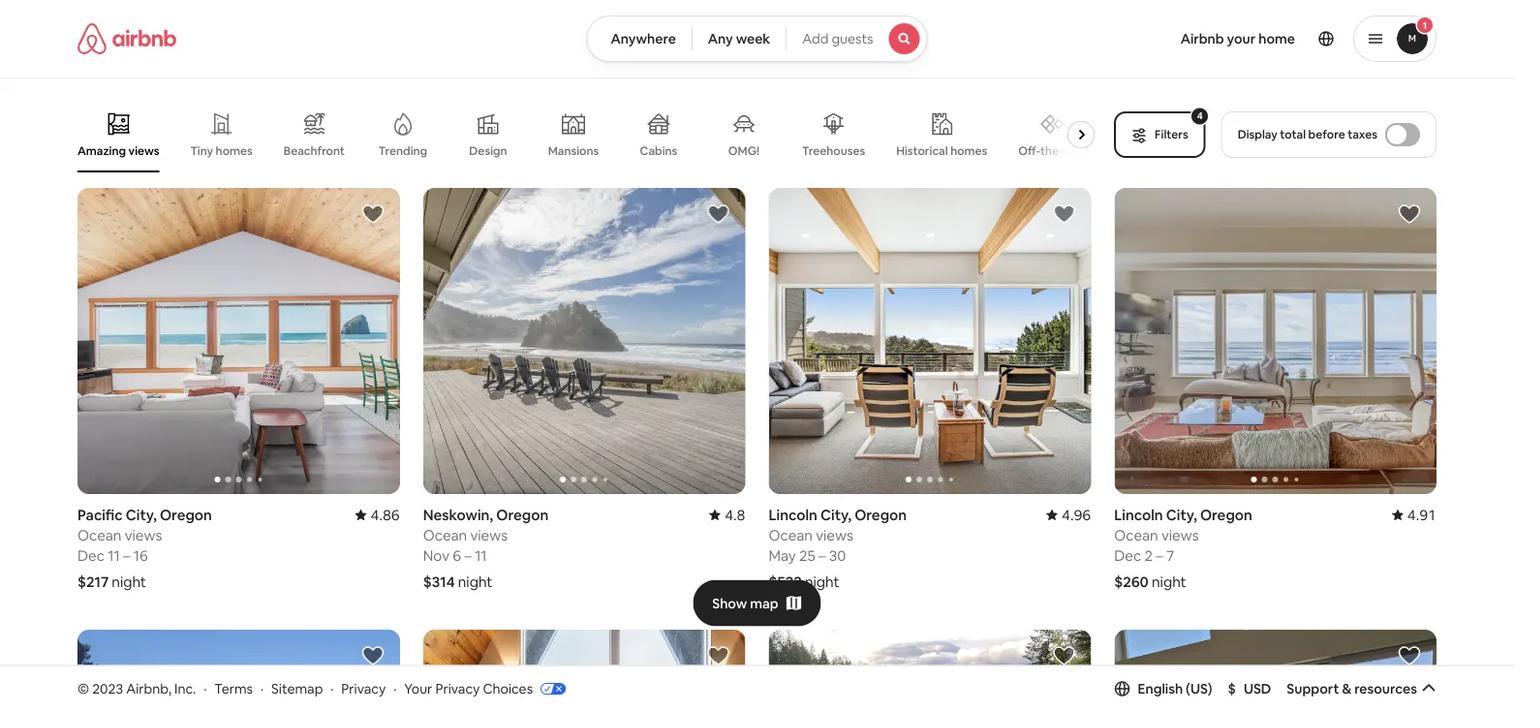 Task type: locate. For each thing, give the bounding box(es) containing it.
2 night from the left
[[458, 572, 493, 591]]

oregon for pacific city, oregon ocean views dec 11 – 16 $217 night
[[160, 505, 212, 524]]

ocean inside pacific city, oregon ocean views dec 11 – 16 $217 night
[[78, 526, 122, 545]]

3 night from the left
[[805, 572, 840, 591]]

add
[[802, 30, 829, 47]]

add guests button
[[786, 16, 928, 62]]

· left privacy link
[[331, 680, 334, 697]]

11 right 6
[[475, 546, 487, 565]]

lincoln city, oregon ocean views dec 2 – 7 $260 night
[[1114, 505, 1253, 591]]

11 left 16
[[108, 546, 120, 565]]

dec left "2"
[[1114, 546, 1142, 565]]

views up the 7
[[1162, 526, 1199, 545]]

– left the 7
[[1156, 546, 1163, 565]]

guests
[[832, 30, 874, 47]]

support
[[1287, 680, 1339, 697]]

1
[[1423, 19, 1427, 31]]

2 11 from the left
[[475, 546, 487, 565]]

4 night from the left
[[1152, 572, 1187, 591]]

dec
[[78, 546, 105, 565], [1114, 546, 1142, 565]]

2 ocean from the left
[[423, 526, 467, 545]]

ocean inside lincoln city, oregon ocean views may 25 – 30 $533 night
[[769, 526, 813, 545]]

anywhere
[[611, 30, 676, 47]]

1 horizontal spatial homes
[[951, 143, 988, 158]]

night inside pacific city, oregon ocean views dec 11 – 16 $217 night
[[112, 572, 146, 591]]

sitemap
[[271, 680, 323, 697]]

lincoln
[[769, 505, 818, 524], [1114, 505, 1163, 524]]

support & resources
[[1287, 680, 1417, 697]]

4 – from the left
[[1156, 546, 1163, 565]]

city, up 16
[[126, 505, 157, 524]]

neskowin, oregon ocean views nov 6 – 11 $314 night
[[423, 505, 549, 591]]

filters button
[[1114, 111, 1206, 158]]

–
[[123, 546, 130, 565], [464, 546, 472, 565], [819, 546, 826, 565], [1156, 546, 1163, 565]]

– inside lincoln city, oregon ocean views may 25 – 30 $533 night
[[819, 546, 826, 565]]

0 horizontal spatial lincoln
[[769, 505, 818, 524]]

add to wishlist: lincoln beach, oregon image
[[361, 644, 384, 668]]

homes right historical
[[951, 143, 988, 158]]

1 add to wishlist: lincoln city, oregon image from the left
[[1052, 203, 1076, 226]]

©
[[78, 680, 89, 697]]

1 city, from the left
[[126, 505, 157, 524]]

night for $260
[[1152, 572, 1187, 591]]

2
[[1145, 546, 1153, 565]]

any week button
[[692, 16, 787, 62]]

display total before taxes
[[1238, 127, 1378, 142]]

city, inside lincoln city, oregon ocean views may 25 – 30 $533 night
[[821, 505, 852, 524]]

city,
[[126, 505, 157, 524], [821, 505, 852, 524], [1166, 505, 1197, 524]]

views inside group
[[128, 143, 159, 158]]

night
[[112, 572, 146, 591], [458, 572, 493, 591], [805, 572, 840, 591], [1152, 572, 1187, 591]]

2 add to wishlist: lincoln city, oregon image from the left
[[1398, 203, 1421, 226]]

2 – from the left
[[464, 546, 472, 565]]

map
[[750, 595, 779, 612]]

pacific
[[78, 505, 123, 524]]

before
[[1309, 127, 1345, 142]]

1 lincoln from the left
[[769, 505, 818, 524]]

· right terms link
[[261, 680, 264, 697]]

– inside "lincoln city, oregon ocean views dec 2 – 7 $260 night"
[[1156, 546, 1163, 565]]

views down neskowin,
[[470, 526, 508, 545]]

2 lincoln from the left
[[1114, 505, 1163, 524]]

2 · from the left
[[261, 680, 264, 697]]

1 · from the left
[[204, 680, 207, 697]]

beachfront
[[284, 143, 345, 158]]

3 ocean from the left
[[769, 526, 813, 545]]

tiny homes
[[190, 143, 253, 158]]

taxes
[[1348, 127, 1378, 142]]

2 privacy from the left
[[435, 680, 480, 697]]

lincoln up may
[[769, 505, 818, 524]]

oregon inside lincoln city, oregon ocean views may 25 – 30 $533 night
[[855, 505, 907, 524]]

– right 25
[[819, 546, 826, 565]]

0 horizontal spatial dec
[[78, 546, 105, 565]]

1 horizontal spatial 11
[[475, 546, 487, 565]]

airbnb
[[1181, 30, 1224, 47]]

16
[[133, 546, 148, 565]]

· left your
[[394, 680, 397, 697]]

3 – from the left
[[819, 546, 826, 565]]

night inside "lincoln city, oregon ocean views dec 2 – 7 $260 night"
[[1152, 572, 1187, 591]]

add to wishlist: amity, oregon image
[[1052, 644, 1076, 668], [1398, 644, 1421, 668]]

show
[[712, 595, 747, 612]]

1 – from the left
[[123, 546, 130, 565]]

$ usd
[[1228, 680, 1272, 697]]

lincoln inside "lincoln city, oregon ocean views dec 2 – 7 $260 night"
[[1114, 505, 1163, 524]]

4.96
[[1062, 505, 1091, 524]]

night inside lincoln city, oregon ocean views may 25 – 30 $533 night
[[805, 572, 840, 591]]

ocean up "2"
[[1114, 526, 1158, 545]]

2023
[[92, 680, 123, 697]]

· right inc.
[[204, 680, 207, 697]]

views inside "lincoln city, oregon ocean views dec 2 – 7 $260 night"
[[1162, 526, 1199, 545]]

4.91 out of 5 average rating image
[[1392, 505, 1437, 524]]

night down 6
[[458, 572, 493, 591]]

1 horizontal spatial lincoln
[[1114, 505, 1163, 524]]

amazing
[[78, 143, 126, 158]]

dec inside "lincoln city, oregon ocean views dec 2 – 7 $260 night"
[[1114, 546, 1142, 565]]

privacy
[[341, 680, 386, 697], [435, 680, 480, 697]]

2 oregon from the left
[[496, 505, 549, 524]]

ocean up nov
[[423, 526, 467, 545]]

privacy right your
[[435, 680, 480, 697]]

historical
[[896, 143, 948, 158]]

city, up 30
[[821, 505, 852, 524]]

1 oregon from the left
[[160, 505, 212, 524]]

$533
[[769, 572, 802, 591]]

1 horizontal spatial add to wishlist: amity, oregon image
[[1398, 644, 1421, 668]]

oregon
[[160, 505, 212, 524], [496, 505, 549, 524], [855, 505, 907, 524], [1200, 505, 1253, 524]]

0 horizontal spatial privacy
[[341, 680, 386, 697]]

25
[[799, 546, 816, 565]]

·
[[204, 680, 207, 697], [261, 680, 264, 697], [331, 680, 334, 697], [394, 680, 397, 697]]

city, inside "lincoln city, oregon ocean views dec 2 – 7 $260 night"
[[1166, 505, 1197, 524]]

homes
[[951, 143, 988, 158], [216, 143, 253, 158]]

oregon inside pacific city, oregon ocean views dec 11 – 16 $217 night
[[160, 505, 212, 524]]

0 horizontal spatial add to wishlist: amity, oregon image
[[1052, 644, 1076, 668]]

0 horizontal spatial add to wishlist: lincoln city, oregon image
[[1052, 203, 1076, 226]]

add to wishlist: lincoln city, oregon image
[[1052, 203, 1076, 226], [1398, 203, 1421, 226]]

– inside pacific city, oregon ocean views dec 11 – 16 $217 night
[[123, 546, 130, 565]]

oregon inside neskowin, oregon ocean views nov 6 – 11 $314 night
[[496, 505, 549, 524]]

4.8 out of 5 average rating image
[[709, 505, 746, 524]]

4.8
[[725, 505, 746, 524]]

– left 16
[[123, 546, 130, 565]]

None search field
[[587, 16, 928, 62]]

0 horizontal spatial homes
[[216, 143, 253, 158]]

airbnb your home
[[1181, 30, 1295, 47]]

oregon for lincoln city, oregon ocean views dec 2 – 7 $260 night
[[1200, 505, 1253, 524]]

night down the 7
[[1152, 572, 1187, 591]]

ocean for dec 11 – 16
[[78, 526, 122, 545]]

$217
[[78, 572, 109, 591]]

total
[[1280, 127, 1306, 142]]

city, for 16
[[126, 505, 157, 524]]

nov
[[423, 546, 450, 565]]

homes right tiny
[[216, 143, 253, 158]]

off-
[[1019, 143, 1041, 158]]

– for dec 11 – 16
[[123, 546, 130, 565]]

1 11 from the left
[[108, 546, 120, 565]]

usd
[[1244, 680, 1272, 697]]

1 night from the left
[[112, 572, 146, 591]]

oregon inside "lincoln city, oregon ocean views dec 2 – 7 $260 night"
[[1200, 505, 1253, 524]]

$
[[1228, 680, 1236, 697]]

sitemap link
[[271, 680, 323, 697]]

4 oregon from the left
[[1200, 505, 1253, 524]]

group
[[78, 97, 1103, 172], [78, 188, 400, 494], [423, 188, 746, 494], [769, 188, 1091, 494], [1114, 188, 1437, 494], [78, 630, 400, 712], [423, 630, 746, 712], [769, 630, 1091, 712], [1114, 630, 1437, 712]]

lincoln city, oregon ocean views may 25 – 30 $533 night
[[769, 505, 907, 591]]

ocean inside neskowin, oregon ocean views nov 6 – 11 $314 night
[[423, 526, 467, 545]]

any week
[[708, 30, 770, 47]]

4.86
[[371, 505, 400, 524]]

30
[[829, 546, 846, 565]]

11 inside pacific city, oregon ocean views dec 11 – 16 $217 night
[[108, 546, 120, 565]]

views inside lincoln city, oregon ocean views may 25 – 30 $533 night
[[816, 526, 854, 545]]

2 dec from the left
[[1114, 546, 1142, 565]]

ocean inside "lincoln city, oregon ocean views dec 2 – 7 $260 night"
[[1114, 526, 1158, 545]]

views up 16
[[125, 526, 162, 545]]

city, inside pacific city, oregon ocean views dec 11 – 16 $217 night
[[126, 505, 157, 524]]

ocean
[[78, 526, 122, 545], [423, 526, 467, 545], [769, 526, 813, 545], [1114, 526, 1158, 545]]

1 horizontal spatial add to wishlist: lincoln city, oregon image
[[1398, 203, 1421, 226]]

1 ocean from the left
[[78, 526, 122, 545]]

neskowin,
[[423, 505, 493, 524]]

1 dec from the left
[[78, 546, 105, 565]]

1 horizontal spatial dec
[[1114, 546, 1142, 565]]

profile element
[[951, 0, 1437, 78]]

views inside pacific city, oregon ocean views dec 11 – 16 $217 night
[[125, 526, 162, 545]]

views up 30
[[816, 526, 854, 545]]

design
[[469, 143, 507, 158]]

tiny
[[190, 143, 213, 158]]

0 horizontal spatial city,
[[126, 505, 157, 524]]

dec up $217
[[78, 546, 105, 565]]

night down 25
[[805, 572, 840, 591]]

privacy down 'add to wishlist: lincoln beach, oregon' icon
[[341, 680, 386, 697]]

airbnb,
[[126, 680, 171, 697]]

ocean up may
[[769, 526, 813, 545]]

3 city, from the left
[[1166, 505, 1197, 524]]

4.86 out of 5 average rating image
[[355, 505, 400, 524]]

city, up the 7
[[1166, 505, 1197, 524]]

dec for dec 11 – 16
[[78, 546, 105, 565]]

1 horizontal spatial city,
[[821, 505, 852, 524]]

3 oregon from the left
[[855, 505, 907, 524]]

$314
[[423, 572, 455, 591]]

ocean down pacific
[[78, 526, 122, 545]]

night down 16
[[112, 572, 146, 591]]

2 city, from the left
[[821, 505, 852, 524]]

dec inside pacific city, oregon ocean views dec 11 – 16 $217 night
[[78, 546, 105, 565]]

2 horizontal spatial city,
[[1166, 505, 1197, 524]]

lincoln up "2"
[[1114, 505, 1163, 524]]

cabins
[[640, 143, 678, 158]]

display total before taxes button
[[1221, 111, 1437, 158]]

choices
[[483, 680, 533, 697]]

lincoln inside lincoln city, oregon ocean views may 25 – 30 $533 night
[[769, 505, 818, 524]]

terms
[[214, 680, 253, 697]]

1 button
[[1354, 16, 1437, 62]]

4 ocean from the left
[[1114, 526, 1158, 545]]

views right amazing
[[128, 143, 159, 158]]

0 horizontal spatial 11
[[108, 546, 120, 565]]

– right 6
[[464, 546, 472, 565]]

support & resources button
[[1287, 680, 1437, 697]]

4.96 out of 5 average rating image
[[1046, 505, 1091, 524]]

1 horizontal spatial privacy
[[435, 680, 480, 697]]



Task type: vqa. For each thing, say whether or not it's contained in the screenshot.


Task type: describe. For each thing, give the bounding box(es) containing it.
inc.
[[174, 680, 196, 697]]

mansions
[[548, 143, 599, 158]]

lincoln for lincoln city, oregon ocean views may 25 – 30 $533 night
[[769, 505, 818, 524]]

home
[[1259, 30, 1295, 47]]

add to wishlist: neskowin, oregon image
[[707, 203, 730, 226]]

2 add to wishlist: amity, oregon image from the left
[[1398, 644, 1421, 668]]

may
[[769, 546, 796, 565]]

6
[[453, 546, 461, 565]]

trending
[[379, 143, 427, 158]]

night for $533
[[805, 572, 840, 591]]

grid
[[1064, 143, 1085, 158]]

4 · from the left
[[394, 680, 397, 697]]

views for lincoln city, oregon ocean views may 25 – 30 $533 night
[[816, 526, 854, 545]]

1 privacy from the left
[[341, 680, 386, 697]]

$260
[[1114, 572, 1149, 591]]

week
[[736, 30, 770, 47]]

treehouses
[[802, 143, 865, 158]]

– for dec 2 – 7
[[1156, 546, 1163, 565]]

airbnb your home link
[[1169, 18, 1307, 59]]

english
[[1138, 680, 1183, 697]]

display
[[1238, 127, 1278, 142]]

views inside neskowin, oregon ocean views nov 6 – 11 $314 night
[[470, 526, 508, 545]]

1 add to wishlist: amity, oregon image from the left
[[1052, 644, 1076, 668]]

your
[[404, 680, 432, 697]]

terms link
[[214, 680, 253, 697]]

7
[[1167, 546, 1174, 565]]

ocean for dec 2 – 7
[[1114, 526, 1158, 545]]

add to wishlist: lincoln city, oregon image for 4.96
[[1052, 203, 1076, 226]]

oregon for lincoln city, oregon ocean views may 25 – 30 $533 night
[[855, 505, 907, 524]]

none search field containing anywhere
[[587, 16, 928, 62]]

dec for dec 2 – 7
[[1114, 546, 1142, 565]]

4.91
[[1408, 505, 1437, 524]]

omg!
[[728, 143, 760, 158]]

anywhere button
[[587, 16, 693, 62]]

ocean for may 25 – 30
[[769, 526, 813, 545]]

© 2023 airbnb, inc. ·
[[78, 680, 207, 697]]

homes for tiny homes
[[216, 143, 253, 158]]

your privacy choices
[[404, 680, 533, 697]]

english (us) button
[[1115, 680, 1213, 697]]

group containing amazing views
[[78, 97, 1103, 172]]

any
[[708, 30, 733, 47]]

add to wishlist: tidewater, oregon image
[[707, 644, 730, 668]]

city, for 30
[[821, 505, 852, 524]]

pacific city, oregon ocean views dec 11 – 16 $217 night
[[78, 505, 212, 591]]

terms · sitemap · privacy
[[214, 680, 386, 697]]

– for may 25 – 30
[[819, 546, 826, 565]]

privacy inside 'link'
[[435, 680, 480, 697]]

show map
[[712, 595, 779, 612]]

amazing views
[[78, 143, 159, 158]]

(us)
[[1186, 680, 1213, 697]]

views for pacific city, oregon ocean views dec 11 – 16 $217 night
[[125, 526, 162, 545]]

english (us)
[[1138, 680, 1213, 697]]

homes for historical homes
[[951, 143, 988, 158]]

&
[[1342, 680, 1352, 697]]

historical homes
[[896, 143, 988, 158]]

night for $217
[[112, 572, 146, 591]]

add to wishlist: lincoln city, oregon image for 4.91
[[1398, 203, 1421, 226]]

11 inside neskowin, oregon ocean views nov 6 – 11 $314 night
[[475, 546, 487, 565]]

3 · from the left
[[331, 680, 334, 697]]

city, for 7
[[1166, 505, 1197, 524]]

off-the-grid
[[1019, 143, 1085, 158]]

filters
[[1155, 127, 1189, 142]]

privacy link
[[341, 680, 386, 697]]

resources
[[1355, 680, 1417, 697]]

add to wishlist: pacific city, oregon image
[[361, 203, 384, 226]]

– inside neskowin, oregon ocean views nov 6 – 11 $314 night
[[464, 546, 472, 565]]

lincoln for lincoln city, oregon ocean views dec 2 – 7 $260 night
[[1114, 505, 1163, 524]]

your privacy choices link
[[404, 680, 566, 699]]

show map button
[[693, 580, 821, 627]]

your
[[1227, 30, 1256, 47]]

views for lincoln city, oregon ocean views dec 2 – 7 $260 night
[[1162, 526, 1199, 545]]

add guests
[[802, 30, 874, 47]]

the-
[[1041, 143, 1064, 158]]

night inside neskowin, oregon ocean views nov 6 – 11 $314 night
[[458, 572, 493, 591]]



